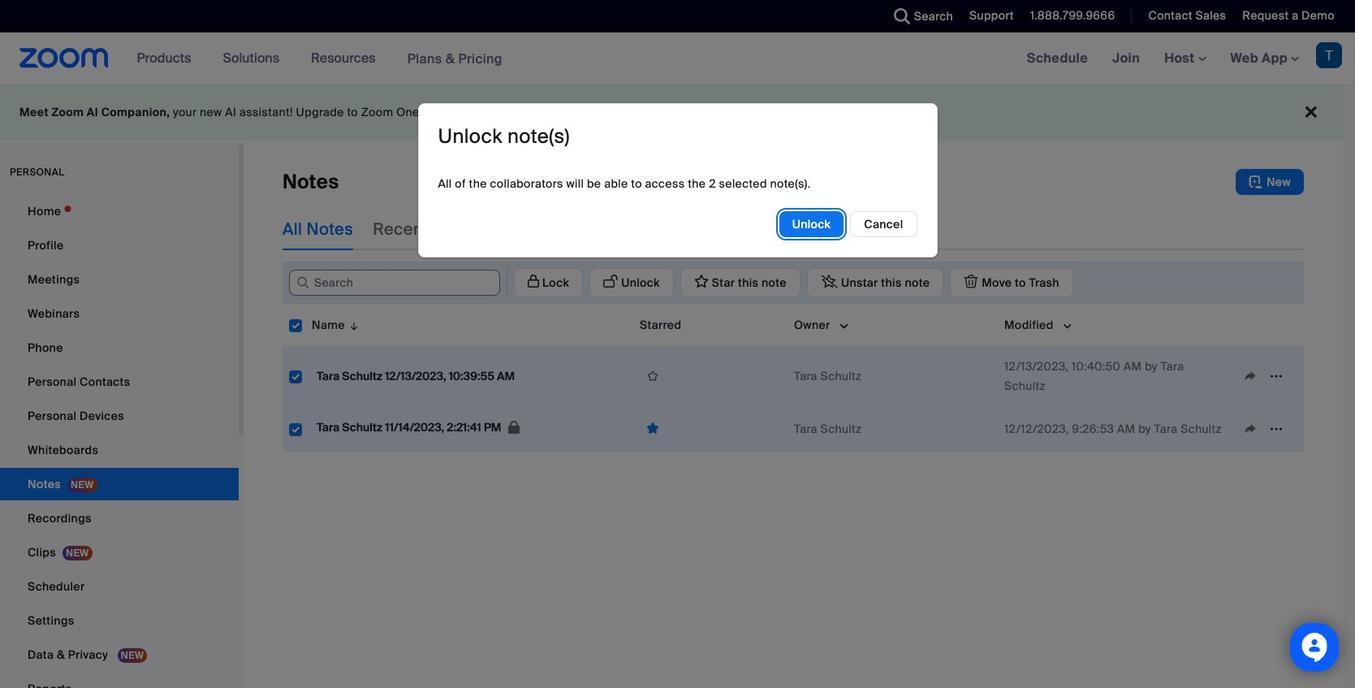 Task type: vqa. For each thing, say whether or not it's contained in the screenshot.
rightmost Unlock
yes



Task type: locate. For each thing, give the bounding box(es) containing it.
& inside product information navigation
[[446, 50, 455, 67]]

0 vertical spatial tara schultz
[[795, 369, 862, 383]]

one
[[397, 105, 420, 119]]

access left '2'
[[645, 176, 685, 191]]

0 vertical spatial personal
[[28, 375, 77, 389]]

request
[[1243, 8, 1290, 23]]

tara schultz
[[795, 369, 862, 383], [795, 421, 862, 436]]

all for all of the collaborators will be able to access the 2 selected note(s).
[[438, 176, 452, 191]]

12/13/2023, inside tara schultz 12/13/2023, 10:39:55 am button
[[385, 369, 446, 383]]

am inside 12/13/2023, 10:40:50 am by tara schultz
[[1124, 359, 1143, 374]]

12/13/2023, up "11/14/2023,"
[[385, 369, 446, 383]]

1 horizontal spatial zoom
[[361, 105, 394, 119]]

companion,
[[101, 105, 170, 119]]

1 zoom from the left
[[52, 105, 84, 119]]

clips
[[28, 545, 56, 560]]

personal down phone
[[28, 375, 77, 389]]

1 vertical spatial all
[[283, 219, 303, 240]]

devices
[[80, 409, 124, 423]]

1 vertical spatial by
[[1139, 421, 1152, 436]]

0 vertical spatial &
[[446, 50, 455, 67]]

2 ai from the left
[[225, 105, 237, 119]]

0 horizontal spatial &
[[57, 647, 65, 662]]

access up unlock note(s)
[[490, 105, 529, 119]]

all
[[438, 176, 452, 191], [283, 219, 303, 240]]

able
[[605, 176, 628, 191]]

1 vertical spatial access
[[645, 176, 685, 191]]

modified
[[1005, 318, 1054, 332]]

0 horizontal spatial ai
[[87, 105, 98, 119]]

notes
[[283, 169, 339, 194], [307, 219, 354, 240]]

2 horizontal spatial ai
[[546, 105, 558, 119]]

request a demo link
[[1231, 0, 1356, 32], [1243, 8, 1336, 23]]

0 horizontal spatial access
[[490, 105, 529, 119]]

by right 10:40:50
[[1146, 359, 1158, 374]]

access
[[490, 105, 529, 119], [645, 176, 685, 191]]

owner
[[795, 318, 831, 332]]

at
[[628, 105, 639, 119]]

the left '2'
[[688, 176, 706, 191]]

the
[[469, 176, 487, 191], [688, 176, 706, 191]]

1 horizontal spatial unlock
[[793, 217, 831, 232]]

1 horizontal spatial the
[[688, 176, 706, 191]]

1.888.799.9666 button
[[1019, 0, 1120, 32], [1031, 8, 1116, 23]]

& inside personal menu menu
[[57, 647, 65, 662]]

personal
[[10, 166, 65, 179]]

upgrade
[[296, 105, 344, 119]]

access inside unlock note(s) dialog
[[645, 176, 685, 191]]

banner
[[0, 32, 1356, 85]]

scheduler
[[28, 579, 85, 594]]

am right 10:39:55 at the bottom of page
[[497, 369, 515, 383]]

12/13/2023, down modified
[[1005, 359, 1069, 374]]

no
[[642, 105, 656, 119]]

2:21:41
[[447, 420, 482, 435]]

meet zoom ai companion, footer
[[0, 84, 1344, 141]]

tara schultz 11/14/2023, 2:21:41 pm button
[[312, 417, 525, 440]]

support link
[[958, 0, 1019, 32], [970, 8, 1015, 23]]

personal up whiteboards
[[28, 409, 77, 423]]

unlock inside "unlock" 'button'
[[793, 217, 831, 232]]

contact
[[1149, 8, 1193, 23]]

to right able
[[631, 176, 642, 191]]

zoom right meet at top
[[52, 105, 84, 119]]

1 personal from the top
[[28, 375, 77, 389]]

ai left companion,
[[87, 105, 98, 119]]

0 horizontal spatial the
[[469, 176, 487, 191]]

12/13/2023,
[[1005, 359, 1069, 374], [385, 369, 446, 383]]

0 vertical spatial by
[[1146, 359, 1158, 374]]

application
[[507, 268, 1074, 297], [283, 304, 1317, 464], [640, 364, 782, 388], [640, 416, 782, 441]]

contacts
[[80, 375, 130, 389]]

0 vertical spatial unlock
[[438, 124, 503, 149]]

2 tara schultz from the top
[[795, 421, 862, 436]]

companion
[[561, 105, 625, 119]]

by inside 12/13/2023, 10:40:50 am by tara schultz
[[1146, 359, 1158, 374]]

1 vertical spatial notes
[[307, 219, 354, 240]]

plans & pricing link
[[408, 50, 503, 67], [408, 50, 503, 67]]

am
[[1124, 359, 1143, 374], [497, 369, 515, 383], [1118, 421, 1136, 436]]

0 horizontal spatial unlock
[[438, 124, 503, 149]]

to
[[347, 105, 358, 119], [532, 105, 543, 119], [631, 176, 642, 191]]

1 horizontal spatial 12/13/2023,
[[1005, 359, 1069, 374]]

assistant!
[[240, 105, 293, 119]]

0 vertical spatial access
[[490, 105, 529, 119]]

by right 9:26:53
[[1139, 421, 1152, 436]]

2 personal from the top
[[28, 409, 77, 423]]

1 vertical spatial unlock
[[793, 217, 831, 232]]

unlock down get
[[438, 124, 503, 149]]

join
[[1113, 50, 1141, 67]]

new
[[200, 105, 222, 119]]

contact sales link
[[1137, 0, 1231, 32], [1149, 8, 1227, 23]]

ai right new
[[225, 105, 237, 119]]

11/14/2023,
[[385, 420, 445, 435]]

1 horizontal spatial access
[[645, 176, 685, 191]]

tara schultz for 12/13/2023,
[[795, 369, 862, 383]]

2 horizontal spatial to
[[631, 176, 642, 191]]

clips link
[[0, 536, 239, 569]]

unlock down note(s).
[[793, 217, 831, 232]]

1 vertical spatial &
[[57, 647, 65, 662]]

additional
[[659, 105, 714, 119]]

1 vertical spatial personal
[[28, 409, 77, 423]]

10:40:50
[[1072, 359, 1121, 374]]

zoom left one
[[361, 105, 394, 119]]

unlock note(s) dialog
[[418, 103, 938, 258]]

12/12/2023, 9:26:53 am by tara schultz
[[1005, 421, 1222, 436]]

product information navigation
[[125, 32, 515, 85]]

1 ai from the left
[[87, 105, 98, 119]]

notes up all notes
[[283, 169, 339, 194]]

meet zoom ai companion, your new ai assistant! upgrade to zoom one pro and get access to ai companion at no additional cost.
[[19, 105, 747, 119]]

0 horizontal spatial all
[[283, 219, 303, 240]]

1 horizontal spatial ai
[[225, 105, 237, 119]]

meetings link
[[0, 263, 239, 296]]

1 vertical spatial tara schultz
[[795, 421, 862, 436]]

arrow down image
[[345, 315, 360, 335]]

1 horizontal spatial &
[[446, 50, 455, 67]]

unlock
[[438, 124, 503, 149], [793, 217, 831, 232]]

recordings
[[28, 511, 92, 526]]

0 vertical spatial notes
[[283, 169, 339, 194]]

collaborators
[[490, 176, 564, 191]]

0 horizontal spatial zoom
[[52, 105, 84, 119]]

new
[[1267, 175, 1292, 189]]

12/12/2023,
[[1005, 421, 1070, 436]]

will
[[567, 176, 584, 191]]

1 tara schultz from the top
[[795, 369, 862, 383]]

zoom
[[52, 105, 84, 119], [361, 105, 394, 119]]

whiteboards
[[28, 443, 98, 457]]

settings link
[[0, 604, 239, 637]]

all inside unlock note(s) dialog
[[438, 176, 452, 191]]

application containing name
[[283, 304, 1317, 464]]

& for privacy
[[57, 647, 65, 662]]

the right of
[[469, 176, 487, 191]]

0 horizontal spatial 12/13/2023,
[[385, 369, 446, 383]]

all inside tab list
[[283, 219, 303, 240]]

ai up note(s)
[[546, 105, 558, 119]]

personal contacts link
[[0, 366, 239, 398]]

& right data
[[57, 647, 65, 662]]

0 vertical spatial all
[[438, 176, 452, 191]]

& right plans
[[446, 50, 455, 67]]

your
[[173, 105, 197, 119]]

to right upgrade
[[347, 105, 358, 119]]

notes left recent
[[307, 219, 354, 240]]

scheduler link
[[0, 570, 239, 603]]

12/13/2023, 10:40:50 am by tara schultz
[[1005, 359, 1185, 393]]

am right 9:26:53
[[1118, 421, 1136, 436]]

to up note(s)
[[532, 105, 543, 119]]

1 horizontal spatial all
[[438, 176, 452, 191]]

data
[[28, 647, 54, 662]]

2
[[709, 176, 716, 191]]

am right 10:40:50
[[1124, 359, 1143, 374]]

am for 12/12/2023, 9:26:53 am by tara schultz
[[1118, 421, 1136, 436]]

recordings link
[[0, 502, 239, 535]]

contact sales link up meetings navigation
[[1149, 8, 1227, 23]]



Task type: describe. For each thing, give the bounding box(es) containing it.
profile link
[[0, 229, 239, 262]]

personal for personal devices
[[28, 409, 77, 423]]

a
[[1293, 8, 1299, 23]]

meet
[[19, 105, 49, 119]]

recent
[[373, 219, 429, 240]]

12/13/2023, inside 12/13/2023, 10:40:50 am by tara schultz
[[1005, 359, 1069, 374]]

9:26:53
[[1073, 421, 1115, 436]]

& for pricing
[[446, 50, 455, 67]]

meetings
[[28, 272, 80, 287]]

phone link
[[0, 331, 239, 364]]

personal contacts
[[28, 375, 130, 389]]

personal for personal contacts
[[28, 375, 77, 389]]

tabs of all notes page tab list
[[283, 208, 803, 250]]

personal menu menu
[[0, 195, 239, 688]]

home
[[28, 204, 61, 219]]

plans & pricing
[[408, 50, 503, 67]]

note(s).
[[771, 176, 811, 191]]

tara inside 12/13/2023, 10:40:50 am by tara schultz
[[1161, 359, 1185, 374]]

contact sales link up join
[[1137, 0, 1231, 32]]

webinars
[[28, 306, 80, 321]]

unlock for unlock
[[793, 217, 831, 232]]

of
[[455, 176, 466, 191]]

contact sales
[[1149, 8, 1227, 23]]

unlock for unlock note(s)
[[438, 124, 503, 149]]

1 horizontal spatial to
[[532, 105, 543, 119]]

notes inside tab list
[[307, 219, 354, 240]]

meetings navigation
[[1015, 32, 1356, 85]]

all notes
[[283, 219, 354, 240]]

note(s)
[[508, 124, 570, 149]]

data & privacy
[[28, 647, 111, 662]]

am for 12/13/2023, 10:40:50 am by tara schultz
[[1124, 359, 1143, 374]]

schedule link
[[1015, 32, 1101, 84]]

pro
[[423, 105, 442, 119]]

pricing
[[459, 50, 503, 67]]

tara schultz 11/14/2023, 2:21:41 pm
[[317, 420, 504, 435]]

whiteboards link
[[0, 434, 239, 466]]

3 ai from the left
[[546, 105, 558, 119]]

tara schultz for 12/12/2023,
[[795, 421, 862, 436]]

1.888.799.9666
[[1031, 8, 1116, 23]]

all of the collaborators will be able to access the 2 selected note(s).
[[438, 176, 811, 191]]

plans
[[408, 50, 442, 67]]

schedule
[[1027, 50, 1089, 67]]

cancel
[[865, 217, 904, 232]]

be
[[587, 176, 602, 191]]

unlock note(s)
[[438, 124, 570, 149]]

unlock button
[[780, 211, 844, 237]]

tara schultz 12/13/2023, 10:39:55 am
[[317, 369, 515, 383]]

selected
[[719, 176, 768, 191]]

10:39:55
[[449, 369, 495, 383]]

cost.
[[717, 105, 744, 119]]

privacy
[[68, 647, 108, 662]]

personal devices
[[28, 409, 124, 423]]

starred
[[640, 318, 682, 332]]

by for 10:40:50
[[1146, 359, 1158, 374]]

new button
[[1236, 169, 1305, 195]]

settings
[[28, 613, 74, 628]]

profile
[[28, 238, 64, 253]]

access inside meet zoom ai companion, footer
[[490, 105, 529, 119]]

0 horizontal spatial to
[[347, 105, 358, 119]]

zoom logo image
[[19, 48, 109, 68]]

1 the from the left
[[469, 176, 487, 191]]

support
[[970, 8, 1015, 23]]

get
[[468, 105, 487, 119]]

sales
[[1196, 8, 1227, 23]]

name
[[312, 318, 345, 332]]

am inside tara schultz 12/13/2023, 10:39:55 am button
[[497, 369, 515, 383]]

tara schultz 12/13/2023, 10:39:55 am button
[[312, 366, 520, 387]]

demo
[[1302, 8, 1336, 23]]

banner containing schedule
[[0, 32, 1356, 85]]

all for all notes
[[283, 219, 303, 240]]

data & privacy link
[[0, 639, 239, 671]]

phone
[[28, 340, 63, 355]]

personal devices link
[[0, 400, 239, 432]]

home link
[[0, 195, 239, 227]]

join link
[[1101, 32, 1153, 84]]

and
[[445, 105, 465, 119]]

Search text field
[[289, 270, 500, 296]]

to inside unlock note(s) dialog
[[631, 176, 642, 191]]

cancel button
[[851, 211, 918, 237]]

2 zoom from the left
[[361, 105, 394, 119]]

trash
[[761, 219, 803, 240]]

schultz inside 12/13/2023, 10:40:50 am by tara schultz
[[1005, 379, 1046, 393]]

pm
[[484, 420, 502, 435]]

by for 9:26:53
[[1139, 421, 1152, 436]]

2 the from the left
[[688, 176, 706, 191]]

request a demo
[[1243, 8, 1336, 23]]

webinars link
[[0, 297, 239, 330]]



